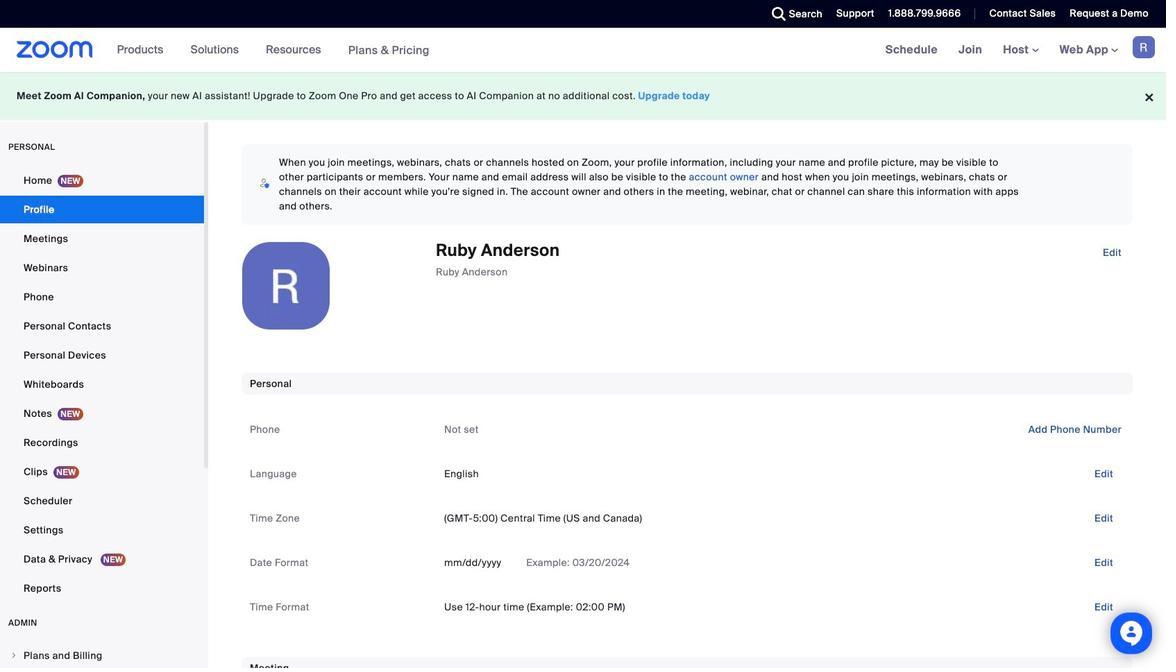Task type: describe. For each thing, give the bounding box(es) containing it.
profile picture image
[[1133, 36, 1155, 58]]

product information navigation
[[107, 28, 440, 73]]

user photo image
[[242, 242, 330, 330]]

edit user photo image
[[275, 280, 297, 292]]

right image
[[10, 652, 18, 660]]

personal menu menu
[[0, 167, 204, 604]]

zoom logo image
[[17, 41, 93, 58]]



Task type: vqa. For each thing, say whether or not it's contained in the screenshot.
Product Information navigation
yes



Task type: locate. For each thing, give the bounding box(es) containing it.
menu item
[[0, 643, 204, 669]]

banner
[[0, 28, 1166, 73]]

footer
[[0, 72, 1166, 120]]

meetings navigation
[[875, 28, 1166, 73]]



